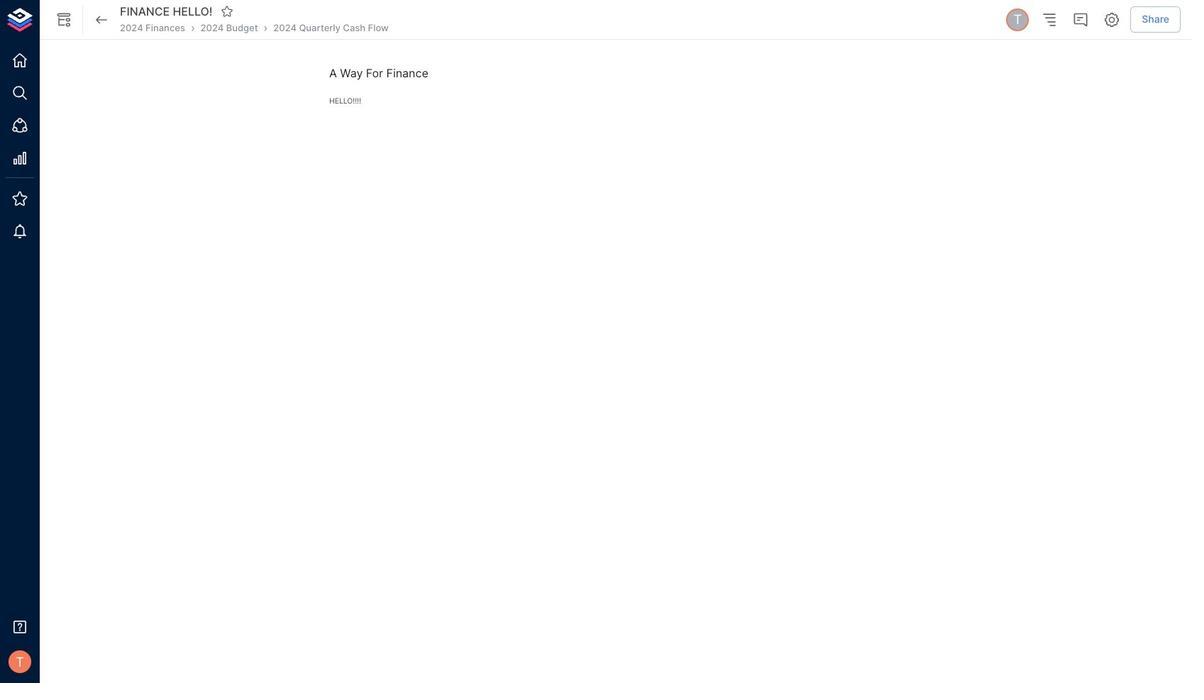 Task type: locate. For each thing, give the bounding box(es) containing it.
go back image
[[93, 11, 110, 28]]

show wiki image
[[55, 11, 72, 28]]



Task type: describe. For each thing, give the bounding box(es) containing it.
comments image
[[1073, 11, 1090, 28]]

table of contents image
[[1042, 11, 1059, 28]]

settings image
[[1104, 11, 1121, 28]]

favorite image
[[220, 5, 233, 18]]



Task type: vqa. For each thing, say whether or not it's contained in the screenshot.
Favorite icon
yes



